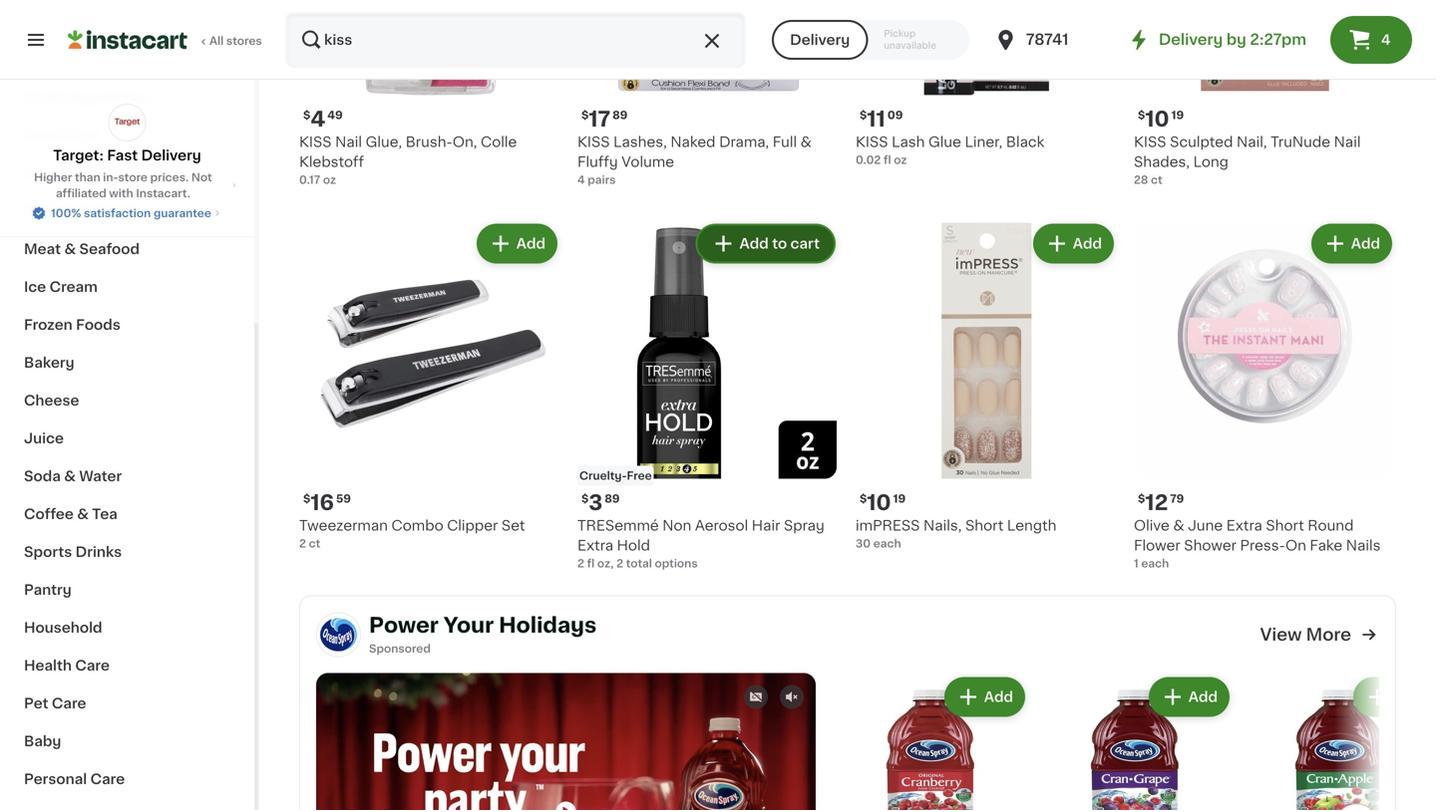 Task type: locate. For each thing, give the bounding box(es) containing it.
2
[[299, 539, 306, 550], [578, 559, 584, 570], [617, 559, 623, 570]]

& down target:
[[66, 167, 78, 181]]

3 kiss from the left
[[856, 135, 888, 149]]

view
[[1260, 627, 1302, 644]]

89 for 17
[[613, 110, 628, 121]]

kiss inside kiss sculpted nail, trunude nail shades, long 28 ct
[[1134, 135, 1167, 149]]

2 kiss from the left
[[578, 135, 610, 149]]

$ up olive on the right
[[1138, 494, 1145, 505]]

2 horizontal spatial 4
[[1381, 33, 1391, 47]]

$ 3 89
[[582, 493, 620, 514]]

nail inside kiss sculpted nail, trunude nail shades, long 28 ct
[[1334, 135, 1361, 149]]

snacks & candy link
[[12, 193, 242, 230]]

0 vertical spatial ct
[[1151, 175, 1163, 186]]

add button
[[479, 226, 556, 262], [1035, 226, 1112, 262], [1313, 226, 1391, 262], [946, 680, 1023, 716], [1151, 680, 1228, 716]]

1 vertical spatial fresh
[[24, 129, 64, 143]]

2 horizontal spatial delivery
[[1159, 32, 1223, 47]]

1 horizontal spatial 4
[[578, 175, 585, 186]]

impress
[[856, 519, 920, 533]]

ct right 28
[[1151, 175, 1163, 186]]

pet care
[[24, 697, 86, 711]]

0 horizontal spatial ct
[[309, 539, 320, 550]]

delivery for delivery
[[790, 33, 850, 47]]

1 vertical spatial each
[[1142, 559, 1169, 570]]

0 horizontal spatial nail
[[335, 135, 362, 149]]

on
[[1286, 539, 1307, 553]]

short up on
[[1266, 519, 1304, 533]]

$ inside $ 11 09
[[860, 110, 867, 121]]

17
[[589, 109, 611, 130]]

0 vertical spatial 19
[[1172, 110, 1184, 121]]

2 horizontal spatial 2
[[617, 559, 623, 570]]

nail right trunude
[[1334, 135, 1361, 149]]

0 horizontal spatial fl
[[587, 559, 595, 570]]

eggs
[[81, 167, 117, 181]]

oz down klebstoff
[[323, 175, 336, 186]]

short inside impress nails, short length 30 each
[[966, 519, 1004, 533]]

cruelty-
[[580, 471, 627, 482]]

naked
[[671, 135, 716, 149]]

ice cream
[[24, 280, 98, 294]]

sports drinks
[[24, 546, 122, 560]]

kiss for 11
[[856, 135, 888, 149]]

delivery button
[[772, 20, 868, 60]]

oz down lash
[[894, 155, 907, 166]]

2 short from the left
[[1266, 519, 1304, 533]]

19 up impress on the right
[[893, 494, 906, 505]]

0 vertical spatial 4
[[1381, 33, 1391, 47]]

2 fresh from the top
[[24, 129, 64, 143]]

bakery link
[[12, 344, 242, 382]]

89 right 17
[[613, 110, 628, 121]]

1 vertical spatial fl
[[587, 559, 595, 570]]

kiss inside "kiss nail glue, brush-on, colle klebstoff 0.17 oz"
[[299, 135, 332, 149]]

1 horizontal spatial 2
[[578, 559, 584, 570]]

each inside impress nails, short length 30 each
[[874, 539, 901, 550]]

& left june
[[1173, 519, 1185, 533]]

add button for 10
[[1035, 226, 1112, 262]]

tea
[[92, 508, 118, 522]]

89 for 3
[[605, 494, 620, 505]]

item carousel region
[[816, 674, 1436, 811]]

drama,
[[719, 135, 769, 149]]

89 inside '$ 17 89'
[[613, 110, 628, 121]]

ice cream link
[[12, 268, 242, 306]]

& down affiliated
[[80, 204, 91, 218]]

& right meat
[[64, 242, 76, 256]]

snacks & candy
[[24, 204, 142, 218]]

19
[[1172, 110, 1184, 121], [893, 494, 906, 505]]

2 right oz,
[[617, 559, 623, 570]]

0 horizontal spatial short
[[966, 519, 1004, 533]]

brush-
[[406, 135, 453, 149]]

& for meat & seafood
[[64, 242, 76, 256]]

aerosol
[[695, 519, 748, 533]]

fresh vegetables link
[[12, 79, 242, 117]]

10 for kiss
[[1145, 109, 1170, 130]]

1 vertical spatial extra
[[578, 539, 614, 553]]

frozen foods
[[24, 318, 121, 332]]

total
[[626, 559, 652, 570]]

10 up impress on the right
[[867, 493, 891, 514]]

not
[[191, 172, 212, 183]]

0 vertical spatial extra
[[1227, 519, 1263, 533]]

$ inside $ 12 79
[[1138, 494, 1145, 505]]

kiss up fluffy
[[578, 135, 610, 149]]

$ for kiss lashes, naked drama, full & fluffy volume
[[582, 110, 589, 121]]

product group containing 16
[[299, 220, 562, 552]]

pantry
[[24, 584, 72, 598]]

1 nail from the left
[[335, 135, 362, 149]]

delivery inside button
[[790, 33, 850, 47]]

& for soda & water
[[64, 470, 76, 484]]

baby
[[24, 735, 61, 749]]

ocean spray logo image
[[316, 613, 361, 658]]

$ 10 19
[[1138, 109, 1184, 130], [860, 493, 906, 514]]

set
[[502, 519, 525, 533]]

add inside add to cart button
[[740, 237, 769, 251]]

100% satisfaction guarantee
[[51, 208, 211, 219]]

0 vertical spatial care
[[75, 659, 110, 673]]

$ for tweezerman combo clipper set
[[303, 494, 311, 505]]

3
[[589, 493, 603, 514]]

$ up fluffy
[[582, 110, 589, 121]]

meat & seafood link
[[12, 230, 242, 268]]

extra up press-
[[1227, 519, 1263, 533]]

$ 10 19 inside the product group
[[860, 493, 906, 514]]

vegetables
[[67, 91, 149, 105]]

glue,
[[366, 135, 402, 149]]

1 vertical spatial 10
[[867, 493, 891, 514]]

each
[[874, 539, 901, 550], [1142, 559, 1169, 570]]

$ up impress on the right
[[860, 494, 867, 505]]

frozen foods link
[[12, 306, 242, 344]]

1 horizontal spatial fl
[[884, 155, 891, 166]]

19 up sculpted
[[1172, 110, 1184, 121]]

1 horizontal spatial ct
[[1151, 175, 1163, 186]]

1 fresh from the top
[[24, 91, 64, 105]]

1 horizontal spatial 10
[[1145, 109, 1170, 130]]

kiss inside 'kiss lashes, naked drama, full & fluffy volume 4 pairs'
[[578, 135, 610, 149]]

2 nail from the left
[[1334, 135, 1361, 149]]

fresh vegetables
[[24, 91, 149, 105]]

fl right 0.02 on the right of the page
[[884, 155, 891, 166]]

$ left 09
[[860, 110, 867, 121]]

$ left 59
[[303, 494, 311, 505]]

1 kiss from the left
[[299, 135, 332, 149]]

$ 17 89
[[582, 109, 628, 130]]

1 vertical spatial 19
[[893, 494, 906, 505]]

1 horizontal spatial extra
[[1227, 519, 1263, 533]]

& inside olive & june extra short round flower shower press-on fake nails 1 each
[[1173, 519, 1185, 533]]

1 vertical spatial ct
[[309, 539, 320, 550]]

0 horizontal spatial 2
[[299, 539, 306, 550]]

each down flower
[[1142, 559, 1169, 570]]

2 vertical spatial 4
[[578, 175, 585, 186]]

service type group
[[772, 20, 970, 60]]

nail up klebstoff
[[335, 135, 362, 149]]

1 horizontal spatial oz
[[894, 155, 907, 166]]

0 horizontal spatial extra
[[578, 539, 614, 553]]

product group
[[299, 220, 562, 552], [578, 220, 840, 572], [856, 220, 1118, 552], [1134, 220, 1397, 572], [833, 674, 1029, 811], [1037, 674, 1234, 811], [1242, 674, 1436, 811]]

2 vertical spatial care
[[90, 773, 125, 787]]

$ inside $ 4 49
[[303, 110, 311, 121]]

1 horizontal spatial nail
[[1334, 135, 1361, 149]]

Search field
[[287, 14, 744, 66]]

in-
[[103, 172, 118, 183]]

0 horizontal spatial oz
[[323, 175, 336, 186]]

prices.
[[150, 172, 189, 183]]

& for dairy & eggs
[[66, 167, 78, 181]]

0 horizontal spatial $ 10 19
[[860, 493, 906, 514]]

care right pet
[[52, 697, 86, 711]]

0 horizontal spatial delivery
[[141, 149, 201, 163]]

1 horizontal spatial 19
[[1172, 110, 1184, 121]]

10 up shades, in the top right of the page
[[1145, 109, 1170, 130]]

care for pet care
[[52, 697, 86, 711]]

ct down tweezerman
[[309, 539, 320, 550]]

each down impress on the right
[[874, 539, 901, 550]]

add to cart
[[740, 237, 820, 251]]

personal
[[24, 773, 87, 787]]

0 vertical spatial fresh
[[24, 91, 64, 105]]

0 horizontal spatial each
[[874, 539, 901, 550]]

care for health care
[[75, 659, 110, 673]]

$ 10 19 up impress on the right
[[860, 493, 906, 514]]

fresh up fresh fruit
[[24, 91, 64, 105]]

pet care link
[[12, 685, 242, 723]]

$ 10 19 for impress
[[860, 493, 906, 514]]

fl inside tresemmé non aerosol hair spray extra hold 2 fl oz, 2 total options
[[587, 559, 595, 570]]

0 vertical spatial $ 10 19
[[1138, 109, 1184, 130]]

candy
[[95, 204, 142, 218]]

$ for kiss nail glue, brush-on, colle klebstoff
[[303, 110, 311, 121]]

$ inside '$ 17 89'
[[582, 110, 589, 121]]

1 horizontal spatial short
[[1266, 519, 1304, 533]]

0.02
[[856, 155, 881, 166]]

soda & water
[[24, 470, 122, 484]]

2 down tweezerman
[[299, 539, 306, 550]]

None search field
[[285, 12, 746, 68]]

1 vertical spatial 4
[[311, 109, 325, 130]]

kiss up shades, in the top right of the page
[[1134, 135, 1167, 149]]

sports drinks link
[[12, 534, 242, 572]]

sports
[[24, 546, 72, 560]]

$ left 49
[[303, 110, 311, 121]]

kiss for 17
[[578, 135, 610, 149]]

fresh for fresh vegetables
[[24, 91, 64, 105]]

health
[[24, 659, 72, 673]]

target: fast delivery logo image
[[108, 104, 146, 142]]

add
[[516, 237, 546, 251], [740, 237, 769, 251], [1073, 237, 1102, 251], [1351, 237, 1381, 251], [984, 691, 1013, 705], [1189, 691, 1218, 705]]

1 horizontal spatial delivery
[[790, 33, 850, 47]]

foods
[[76, 318, 121, 332]]

satisfaction
[[84, 208, 151, 219]]

kiss sculpted nail, trunude nail shades, long 28 ct
[[1134, 135, 1361, 186]]

soda & water link
[[12, 458, 242, 496]]

$ 11 09
[[860, 109, 903, 130]]

all stores
[[209, 35, 262, 46]]

fl left oz,
[[587, 559, 595, 570]]

1 vertical spatial $ 10 19
[[860, 493, 906, 514]]

09
[[888, 110, 903, 121]]

nail,
[[1237, 135, 1267, 149]]

$ inside $ 16 59
[[303, 494, 311, 505]]

0 vertical spatial 10
[[1145, 109, 1170, 130]]

product group containing 3
[[578, 220, 840, 572]]

1 horizontal spatial $ 10 19
[[1138, 109, 1184, 130]]

oz
[[894, 155, 907, 166], [323, 175, 336, 186]]

care down baby link
[[90, 773, 125, 787]]

care right health
[[75, 659, 110, 673]]

0 vertical spatial each
[[874, 539, 901, 550]]

1 vertical spatial oz
[[323, 175, 336, 186]]

4 inside 4 button
[[1381, 33, 1391, 47]]

kiss down $ 4 49
[[299, 135, 332, 149]]

& left tea
[[77, 508, 89, 522]]

black
[[1006, 135, 1045, 149]]

shower
[[1184, 539, 1237, 553]]

$ up shades, in the top right of the page
[[1138, 110, 1145, 121]]

instacart logo image
[[68, 28, 188, 52]]

$ inside $ 3 89
[[582, 494, 589, 505]]

4 button
[[1331, 16, 1412, 64]]

fl
[[884, 155, 891, 166], [587, 559, 595, 570]]

ct inside kiss sculpted nail, trunude nail shades, long 28 ct
[[1151, 175, 1163, 186]]

89 inside $ 3 89
[[605, 494, 620, 505]]

0 vertical spatial oz
[[894, 155, 907, 166]]

$ down cruelty-
[[582, 494, 589, 505]]

& right soda
[[64, 470, 76, 484]]

10 inside the product group
[[867, 493, 891, 514]]

drinks
[[75, 546, 122, 560]]

1 vertical spatial care
[[52, 697, 86, 711]]

$ 10 19 up shades, in the top right of the page
[[1138, 109, 1184, 130]]

10 for impress
[[867, 493, 891, 514]]

89 right the 3
[[605, 494, 620, 505]]

0 horizontal spatial 19
[[893, 494, 906, 505]]

soda
[[24, 470, 61, 484]]

kiss for 4
[[299, 135, 332, 149]]

4 kiss from the left
[[1134, 135, 1167, 149]]

kiss inside kiss lash glue liner, black 0.02 fl oz
[[856, 135, 888, 149]]

fresh up "dairy"
[[24, 129, 64, 143]]

1 short from the left
[[966, 519, 1004, 533]]

$ for kiss sculpted nail, trunude nail shades, long
[[1138, 110, 1145, 121]]

to
[[772, 237, 787, 251]]

1 vertical spatial 89
[[605, 494, 620, 505]]

extra up oz,
[[578, 539, 614, 553]]

lashes,
[[614, 135, 667, 149]]

19 inside the product group
[[893, 494, 906, 505]]

tresemmé non aerosol hair spray extra hold 2 fl oz, 2 total options
[[578, 519, 825, 570]]

your
[[443, 615, 494, 636]]

& for coffee & tea
[[77, 508, 89, 522]]

30
[[856, 539, 871, 550]]

2 left oz,
[[578, 559, 584, 570]]

0 horizontal spatial 10
[[867, 493, 891, 514]]

snacks
[[24, 204, 76, 218]]

care
[[75, 659, 110, 673], [52, 697, 86, 711], [90, 773, 125, 787]]

& right full
[[801, 135, 812, 149]]

0 vertical spatial fl
[[884, 155, 891, 166]]

short right nails,
[[966, 519, 1004, 533]]

1 horizontal spatial each
[[1142, 559, 1169, 570]]

kiss up 0.02 on the right of the page
[[856, 135, 888, 149]]

$ for impress nails, short length
[[860, 494, 867, 505]]

0 vertical spatial 89
[[613, 110, 628, 121]]



Task type: describe. For each thing, give the bounding box(es) containing it.
klebstoff
[[299, 155, 364, 169]]

nails,
[[924, 519, 962, 533]]

19 for kiss
[[1172, 110, 1184, 121]]

spray
[[784, 519, 825, 533]]

59
[[336, 494, 351, 505]]

49
[[327, 110, 343, 121]]

tresemmé
[[578, 519, 659, 533]]

non
[[663, 519, 692, 533]]

frozen
[[24, 318, 73, 332]]

personal care link
[[12, 761, 242, 799]]

health care link
[[12, 647, 242, 685]]

add button for 12
[[1313, 226, 1391, 262]]

spo
[[369, 644, 391, 655]]

cart
[[791, 237, 820, 251]]

28
[[1134, 175, 1149, 186]]

product group containing 10
[[856, 220, 1118, 552]]

care for personal care
[[90, 773, 125, 787]]

$ 4 49
[[303, 109, 343, 130]]

than
[[75, 172, 100, 183]]

78741
[[1026, 32, 1069, 47]]

oz inside "kiss nail glue, brush-on, colle klebstoff 0.17 oz"
[[323, 175, 336, 186]]

11
[[867, 109, 886, 130]]

ct inside tweezerman combo clipper set 2 ct
[[309, 539, 320, 550]]

dairy & eggs link
[[12, 155, 242, 193]]

pantry link
[[12, 572, 242, 609]]

add to cart button
[[698, 226, 834, 262]]

short inside olive & june extra short round flower shower press-on fake nails 1 each
[[1266, 519, 1304, 533]]

$ 10 19 for kiss
[[1138, 109, 1184, 130]]

each inside olive & june extra short round flower shower press-on fake nails 1 each
[[1142, 559, 1169, 570]]

view more
[[1260, 627, 1352, 644]]

2 inside tweezerman combo clipper set 2 ct
[[299, 539, 306, 550]]

lash
[[892, 135, 925, 149]]

water
[[79, 470, 122, 484]]

$ for kiss lash glue liner, black
[[860, 110, 867, 121]]

extra inside tresemmé non aerosol hair spray extra hold 2 fl oz, 2 total options
[[578, 539, 614, 553]]

liner,
[[965, 135, 1003, 149]]

tweezerman
[[299, 519, 388, 533]]

1
[[1134, 559, 1139, 570]]

delivery by 2:27pm link
[[1127, 28, 1307, 52]]

16
[[311, 493, 334, 514]]

juice
[[24, 432, 64, 446]]

delivery for delivery by 2:27pm
[[1159, 32, 1223, 47]]

fast
[[107, 149, 138, 163]]

delivery by 2:27pm
[[1159, 32, 1307, 47]]

higher than in-store prices. not affiliated with instacart. link
[[16, 170, 238, 201]]

target:
[[53, 149, 104, 163]]

fl inside kiss lash glue liner, black 0.02 fl oz
[[884, 155, 891, 166]]

personal care
[[24, 773, 125, 787]]

all stores link
[[68, 12, 263, 68]]

cheese link
[[12, 382, 242, 420]]

12
[[1145, 493, 1168, 514]]

nail inside "kiss nail glue, brush-on, colle klebstoff 0.17 oz"
[[335, 135, 362, 149]]

on,
[[453, 135, 477, 149]]

oz inside kiss lash glue liner, black 0.02 fl oz
[[894, 155, 907, 166]]

store
[[118, 172, 148, 183]]

olive
[[1134, 519, 1170, 533]]

coffee
[[24, 508, 74, 522]]

$ for olive & june extra short round flower shower press-on fake nails
[[1138, 494, 1145, 505]]

hold
[[617, 539, 650, 553]]

meat
[[24, 242, 61, 256]]

4 inside 'kiss lashes, naked drama, full & fluffy volume 4 pairs'
[[578, 175, 585, 186]]

june
[[1188, 519, 1223, 533]]

flower
[[1134, 539, 1181, 553]]

target: fast delivery link
[[53, 104, 201, 166]]

$ 12 79
[[1138, 493, 1184, 514]]

add button for 16
[[479, 226, 556, 262]]

$ for tresemmé non aerosol hair spray extra hold
[[582, 494, 589, 505]]

kiss for 10
[[1134, 135, 1167, 149]]

hair
[[752, 519, 780, 533]]

impress nails, short length 30 each
[[856, 519, 1057, 550]]

free
[[627, 471, 652, 482]]

product group containing 12
[[1134, 220, 1397, 572]]

dairy
[[24, 167, 63, 181]]

power
[[369, 615, 439, 636]]

pairs
[[588, 175, 616, 186]]

round
[[1308, 519, 1354, 533]]

clipper
[[447, 519, 498, 533]]

glue
[[929, 135, 962, 149]]

19 for impress
[[893, 494, 906, 505]]

extra inside olive & june extra short round flower shower press-on fake nails 1 each
[[1227, 519, 1263, 533]]

seafood
[[79, 242, 140, 256]]

fresh for fresh fruit
[[24, 129, 64, 143]]

oz,
[[597, 559, 614, 570]]

fruit
[[67, 129, 101, 143]]

$ 16 59
[[303, 493, 351, 514]]

stores
[[226, 35, 262, 46]]

volume
[[622, 155, 674, 169]]

all
[[209, 35, 224, 46]]

& inside 'kiss lashes, naked drama, full & fluffy volume 4 pairs'
[[801, 135, 812, 149]]

target: fast delivery
[[53, 149, 201, 163]]

meat & seafood
[[24, 242, 140, 256]]

fluffy
[[578, 155, 618, 169]]

bakery
[[24, 356, 74, 370]]

higher than in-store prices. not affiliated with instacart.
[[34, 172, 212, 199]]

& for snacks & candy
[[80, 204, 91, 218]]

2:27pm
[[1250, 32, 1307, 47]]

pet
[[24, 697, 48, 711]]

cruelty-free
[[580, 471, 652, 482]]

baby link
[[12, 723, 242, 761]]

0 horizontal spatial 4
[[311, 109, 325, 130]]

affiliated
[[56, 188, 106, 199]]

& for olive & june extra short round flower shower press-on fake nails 1 each
[[1173, 519, 1185, 533]]

0.17
[[299, 175, 320, 186]]



Task type: vqa. For each thing, say whether or not it's contained in the screenshot.


